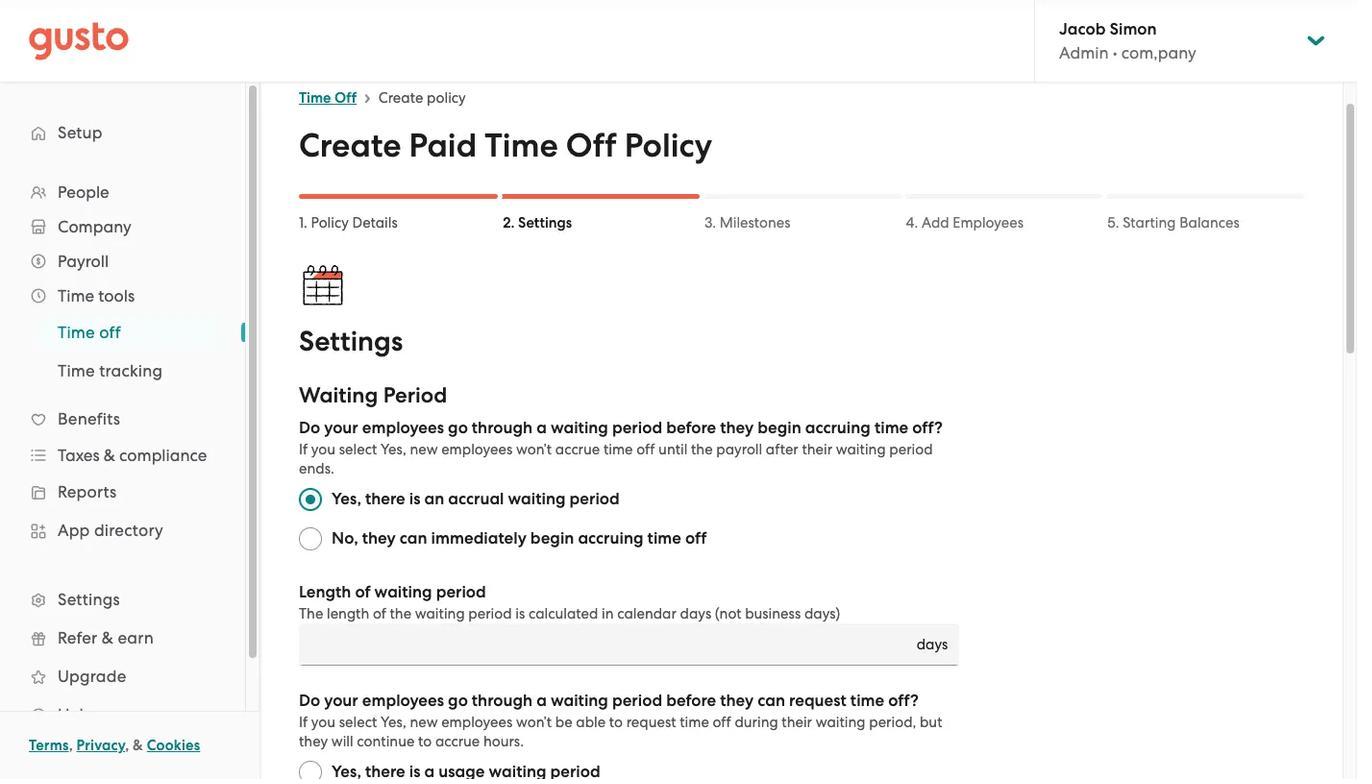 Task type: locate. For each thing, give the bounding box(es) containing it.
time off
[[299, 89, 357, 107]]

yes, right yes, there is an accrual waiting period radio at bottom
[[332, 489, 362, 510]]

1 through from the top
[[472, 418, 533, 439]]

1 a from the top
[[537, 418, 547, 439]]

1 vertical spatial accrue
[[436, 734, 480, 751]]

& inside dropdown button
[[104, 446, 115, 465]]

accruing inside "do your employees go through a waiting period before they begin accruing time off? if you select yes, new employees won't accrue time off until the payroll after their waiting period ends."
[[806, 418, 871, 439]]

time for time tracking
[[58, 362, 95, 381]]

0 horizontal spatial policy
[[311, 214, 349, 232]]

1 won't from the top
[[516, 441, 552, 459]]

request
[[790, 691, 847, 712], [627, 715, 677, 732]]

accrue inside "do your employees go through a waiting period before they begin accruing time off? if you select yes, new employees won't accrue time off until the payroll after their waiting period ends."
[[556, 441, 600, 459]]

0 horizontal spatial settings
[[58, 590, 120, 610]]

off left until
[[637, 441, 655, 459]]

1 vertical spatial of
[[373, 606, 386, 623]]

if up ends.
[[299, 441, 308, 459]]

the inside length of waiting period the length of the waiting period is calculated in calendar days (not business days)
[[390, 606, 412, 623]]

do
[[299, 418, 320, 439], [299, 691, 320, 712]]

through
[[472, 418, 533, 439], [472, 691, 533, 712]]

select inside do your employees go through a waiting period before they can request time off? if you select yes, new employees won't be able to request time off during their waiting period, but they will continue to accrue hours.
[[339, 715, 377, 732]]

1 vertical spatial a
[[537, 691, 547, 712]]

go inside "do your employees go through a waiting period before they begin accruing time off? if you select yes, new employees won't accrue time off until the payroll after their waiting period ends."
[[448, 418, 468, 439]]

2 your from the top
[[324, 691, 358, 712]]

during
[[735, 715, 779, 732]]

1 horizontal spatial settings
[[299, 325, 403, 359]]

0 horizontal spatial begin
[[531, 529, 574, 549]]

do inside "do your employees go through a waiting period before they begin accruing time off? if you select yes, new employees won't accrue time off until the payroll after their waiting period ends."
[[299, 418, 320, 439]]

continue
[[357, 734, 415, 751]]

go
[[448, 418, 468, 439], [448, 691, 468, 712]]

0 vertical spatial a
[[537, 418, 547, 439]]

begin up length of waiting period the length of the waiting period is calculated in calendar days (not business days)
[[531, 529, 574, 549]]

com,pany
[[1122, 43, 1197, 63]]

0 vertical spatial request
[[790, 691, 847, 712]]

off? inside "do your employees go through a waiting period before they begin accruing time off? if you select yes, new employees won't accrue time off until the payroll after their waiting period ends."
[[913, 418, 943, 439]]

your up will
[[324, 691, 358, 712]]

2 select from the top
[[339, 715, 377, 732]]

jacob simon admin • com,pany
[[1060, 19, 1197, 63]]

0 vertical spatial through
[[472, 418, 533, 439]]

2 a from the top
[[537, 691, 547, 712]]

length
[[327, 606, 370, 623]]

0 vertical spatial if
[[299, 441, 308, 459]]

•
[[1113, 43, 1118, 63]]

1 vertical spatial you
[[311, 715, 336, 732]]

yes, inside "do your employees go through a waiting period before they begin accruing time off? if you select yes, new employees won't accrue time off until the payroll after their waiting period ends."
[[381, 441, 407, 459]]

1 horizontal spatial can
[[758, 691, 786, 712]]

cookies
[[147, 738, 200, 755]]

settings down create paid time off policy at top
[[518, 214, 572, 232]]

2 vertical spatial settings
[[58, 590, 120, 610]]

accrue left until
[[556, 441, 600, 459]]

0 horizontal spatial to
[[418, 734, 432, 751]]

your for do your employees go through a waiting period before they can request time off?
[[324, 691, 358, 712]]

1 select from the top
[[339, 441, 377, 459]]

1 vertical spatial create
[[299, 126, 401, 165]]

0 vertical spatial can
[[400, 529, 427, 549]]

2 before from the top
[[667, 691, 717, 712]]

0 vertical spatial do
[[299, 418, 320, 439]]

0 vertical spatial won't
[[516, 441, 552, 459]]

1 vertical spatial begin
[[531, 529, 574, 549]]

they right no,
[[362, 529, 396, 549]]

1 vertical spatial to
[[418, 734, 432, 751]]

you inside do your employees go through a waiting period before they can request time off? if you select yes, new employees won't be able to request time off during their waiting period, but they will continue to accrue hours.
[[311, 715, 336, 732]]

1 vertical spatial policy
[[311, 214, 349, 232]]

1 vertical spatial accruing
[[578, 529, 644, 549]]

if up the yes, there is a usage waiting period option
[[299, 715, 308, 732]]

0 vertical spatial accruing
[[806, 418, 871, 439]]

days left (not
[[680, 606, 712, 623]]

0 vertical spatial begin
[[758, 418, 802, 439]]

through inside do your employees go through a waiting period before they can request time off? if you select yes, new employees won't be able to request time off during their waiting period, but they will continue to accrue hours.
[[472, 691, 533, 712]]

0 vertical spatial settings
[[518, 214, 572, 232]]

2 do from the top
[[299, 691, 320, 712]]

2 horizontal spatial settings
[[518, 214, 572, 232]]

won't left be at the bottom left of page
[[516, 715, 552, 732]]

a
[[537, 418, 547, 439], [537, 691, 547, 712]]

0 horizontal spatial of
[[355, 583, 371, 603]]

employees
[[953, 214, 1024, 232]]

create down time off
[[299, 126, 401, 165]]

terms
[[29, 738, 69, 755]]

0 horizontal spatial the
[[390, 606, 412, 623]]

do your employees go through a waiting period before they begin accruing time off? if you select yes, new employees won't accrue time off until the payroll after their waiting period ends.
[[299, 418, 943, 478]]

1 do from the top
[[299, 418, 320, 439]]

a inside "do your employees go through a waiting period before they begin accruing time off? if you select yes, new employees won't accrue time off until the payroll after their waiting period ends."
[[537, 418, 547, 439]]

2 you from the top
[[311, 715, 336, 732]]

new inside do your employees go through a waiting period before they can request time off? if you select yes, new employees won't be able to request time off during their waiting period, but they will continue to accrue hours.
[[410, 715, 438, 732]]

able
[[576, 715, 606, 732]]

0 vertical spatial create
[[379, 89, 424, 107]]

won't up yes, there is an accrual waiting period
[[516, 441, 552, 459]]

their inside "do your employees go through a waiting period before they begin accruing time off? if you select yes, new employees won't accrue time off until the payroll after their waiting period ends."
[[802, 441, 833, 459]]

0 horizontal spatial ,
[[69, 738, 73, 755]]

1 go from the top
[[448, 418, 468, 439]]

before for can
[[667, 691, 717, 712]]

simon
[[1110, 19, 1157, 39]]

your inside "do your employees go through a waiting period before they begin accruing time off? if you select yes, new employees won't accrue time off until the payroll after their waiting period ends."
[[324, 418, 358, 439]]

select down waiting period on the left of the page
[[339, 441, 377, 459]]

1 horizontal spatial days
[[917, 637, 949, 654]]

1 horizontal spatial the
[[691, 441, 713, 459]]

1 new from the top
[[410, 441, 438, 459]]

0 vertical spatial &
[[104, 446, 115, 465]]

off left during
[[713, 715, 732, 732]]

if inside do your employees go through a waiting period before they can request time off? if you select yes, new employees won't be able to request time off during their waiting period, but they will continue to accrue hours.
[[299, 715, 308, 732]]

won't inside "do your employees go through a waiting period before they begin accruing time off? if you select yes, new employees won't accrue time off until the payroll after their waiting period ends."
[[516, 441, 552, 459]]

yes, for do your employees go through a waiting period before they begin accruing time off?
[[381, 441, 407, 459]]

1 vertical spatial is
[[516, 606, 525, 623]]

0 horizontal spatial off
[[335, 89, 357, 107]]

they up payroll
[[720, 418, 754, 439]]

0 vertical spatial you
[[311, 441, 336, 459]]

after
[[766, 441, 799, 459]]

1 vertical spatial days
[[917, 637, 949, 654]]

days up but
[[917, 637, 949, 654]]

1 before from the top
[[667, 418, 717, 439]]

won't inside do your employees go through a waiting period before they can request time off? if you select yes, new employees won't be able to request time off during their waiting period, but they will continue to accrue hours.
[[516, 715, 552, 732]]

their right during
[[782, 715, 813, 732]]

is
[[409, 489, 421, 510], [516, 606, 525, 623]]

won't
[[516, 441, 552, 459], [516, 715, 552, 732]]

0 vertical spatial policy
[[625, 126, 713, 165]]

1 vertical spatial new
[[410, 715, 438, 732]]

time tracking link
[[35, 354, 226, 389]]

1 vertical spatial go
[[448, 691, 468, 712]]

before inside "do your employees go through a waiting period before they begin accruing time off? if you select yes, new employees won't accrue time off until the payroll after their waiting period ends."
[[667, 418, 717, 439]]

select up will
[[339, 715, 377, 732]]

(not
[[715, 606, 742, 623]]

0 vertical spatial days
[[680, 606, 712, 623]]

if inside "do your employees go through a waiting period before they begin accruing time off? if you select yes, new employees won't accrue time off until the payroll after their waiting period ends."
[[299, 441, 308, 459]]

0 vertical spatial yes,
[[381, 441, 407, 459]]

paid
[[409, 126, 477, 165]]

0 horizontal spatial days
[[680, 606, 712, 623]]

the right until
[[691, 441, 713, 459]]

1 vertical spatial select
[[339, 715, 377, 732]]

Yes, there is an accrual waiting period radio
[[299, 489, 322, 512]]

you up will
[[311, 715, 336, 732]]

2 if from the top
[[299, 715, 308, 732]]

period inside do your employees go through a waiting period before they can request time off? if you select yes, new employees won't be able to request time off during their waiting period, but they will continue to accrue hours.
[[613, 691, 663, 712]]

time for time off
[[58, 323, 95, 342]]

0 vertical spatial the
[[691, 441, 713, 459]]

through inside "do your employees go through a waiting period before they begin accruing time off? if you select yes, new employees won't accrue time off until the payroll after their waiting period ends."
[[472, 418, 533, 439]]

off? inside do your employees go through a waiting period before they can request time off? if you select yes, new employees won't be able to request time off during their waiting period, but they will continue to accrue hours.
[[889, 691, 919, 712]]

yes,
[[381, 441, 407, 459], [332, 489, 362, 510], [381, 715, 407, 732]]

1 vertical spatial your
[[324, 691, 358, 712]]

of up length
[[355, 583, 371, 603]]

1 horizontal spatial ,
[[125, 738, 129, 755]]

2 won't from the top
[[516, 715, 552, 732]]

& right taxes
[[104, 446, 115, 465]]

people
[[58, 183, 109, 202]]

0 horizontal spatial accrue
[[436, 734, 480, 751]]

1 vertical spatial off?
[[889, 691, 919, 712]]

1 vertical spatial won't
[[516, 715, 552, 732]]

if for do your employees go through a waiting period before they can request time off?
[[299, 715, 308, 732]]

accruing
[[806, 418, 871, 439], [578, 529, 644, 549]]

there
[[365, 489, 406, 510]]

add employees
[[922, 214, 1024, 232]]

you inside "do your employees go through a waiting period before they begin accruing time off? if you select yes, new employees won't accrue time off until the payroll after their waiting period ends."
[[311, 441, 336, 459]]

yes, up there
[[381, 441, 407, 459]]

, down help 'link'
[[125, 738, 129, 755]]

,
[[69, 738, 73, 755], [125, 738, 129, 755]]

1 horizontal spatial policy
[[625, 126, 713, 165]]

yes, inside do your employees go through a waiting period before they can request time off? if you select yes, new employees won't be able to request time off during their waiting period, but they will continue to accrue hours.
[[381, 715, 407, 732]]

2 list from the top
[[0, 314, 245, 390]]

through up hours.
[[472, 691, 533, 712]]

0 vertical spatial your
[[324, 418, 358, 439]]

accrue left hours.
[[436, 734, 480, 751]]

create left policy
[[379, 89, 424, 107]]

to right able
[[610, 715, 623, 732]]

2 new from the top
[[410, 715, 438, 732]]

waiting period
[[299, 383, 448, 409]]

is left calculated
[[516, 606, 525, 623]]

a inside do your employees go through a waiting period before they can request time off? if you select yes, new employees won't be able to request time off during their waiting period, but they will continue to accrue hours.
[[537, 691, 547, 712]]

of
[[355, 583, 371, 603], [373, 606, 386, 623]]

time inside dropdown button
[[58, 287, 94, 306]]

before up until
[[667, 418, 717, 439]]

the
[[691, 441, 713, 459], [390, 606, 412, 623]]

1 if from the top
[[299, 441, 308, 459]]

1 vertical spatial before
[[667, 691, 717, 712]]

1 vertical spatial do
[[299, 691, 320, 712]]

1 vertical spatial request
[[627, 715, 677, 732]]

1 vertical spatial &
[[102, 629, 114, 648]]

do up ends.
[[299, 418, 320, 439]]

waiting
[[551, 418, 609, 439], [836, 441, 886, 459], [508, 489, 566, 510], [375, 583, 432, 603], [415, 606, 465, 623], [551, 691, 609, 712], [816, 715, 866, 732]]

begin
[[758, 418, 802, 439], [531, 529, 574, 549]]

before for begin
[[667, 418, 717, 439]]

0 vertical spatial off?
[[913, 418, 943, 439]]

employees up accrual
[[442, 441, 513, 459]]

off inside "do your employees go through a waiting period before they begin accruing time off? if you select yes, new employees won't accrue time off until the payroll after their waiting period ends."
[[637, 441, 655, 459]]

1 list from the top
[[0, 175, 245, 735]]

their for accruing
[[802, 441, 833, 459]]

new
[[410, 441, 438, 459], [410, 715, 438, 732]]

1 horizontal spatial request
[[790, 691, 847, 712]]

0 vertical spatial go
[[448, 418, 468, 439]]

to right continue
[[418, 734, 432, 751]]

do inside do your employees go through a waiting period before they can request time off? if you select yes, new employees won't be able to request time off during their waiting period, but they will continue to accrue hours.
[[299, 691, 320, 712]]

time off
[[58, 323, 121, 342]]

, left privacy
[[69, 738, 73, 755]]

refer
[[58, 629, 97, 648]]

their right after
[[802, 441, 833, 459]]

2 vertical spatial yes,
[[381, 715, 407, 732]]

0 vertical spatial to
[[610, 715, 623, 732]]

& for compliance
[[104, 446, 115, 465]]

your inside do your employees go through a waiting period before they can request time off? if you select yes, new employees won't be able to request time off during their waiting period, but they will continue to accrue hours.
[[324, 691, 358, 712]]

you up ends.
[[311, 441, 336, 459]]

1 horizontal spatial accrue
[[556, 441, 600, 459]]

request right able
[[627, 715, 677, 732]]

new inside "do your employees go through a waiting period before they begin accruing time off? if you select yes, new employees won't accrue time off until the payroll after their waiting period ends."
[[410, 441, 438, 459]]

1 horizontal spatial off
[[566, 126, 617, 165]]

you for do your employees go through a waiting period before they can request time off?
[[311, 715, 336, 732]]

new up an
[[410, 441, 438, 459]]

time
[[299, 89, 331, 107], [485, 126, 558, 165], [58, 287, 94, 306], [58, 323, 95, 342], [58, 362, 95, 381]]

2 go from the top
[[448, 691, 468, 712]]

calculated
[[529, 606, 599, 623]]

select inside "do your employees go through a waiting period before they begin accruing time off? if you select yes, new employees won't accrue time off until the payroll after their waiting period ends."
[[339, 441, 377, 459]]

refer & earn link
[[19, 621, 226, 656]]

employees up hours.
[[442, 715, 513, 732]]

to
[[610, 715, 623, 732], [418, 734, 432, 751]]

select for do your employees go through a waiting period before they can request time off?
[[339, 715, 377, 732]]

can
[[400, 529, 427, 549], [758, 691, 786, 712]]

1 vertical spatial through
[[472, 691, 533, 712]]

& for earn
[[102, 629, 114, 648]]

they up the yes, there is a usage waiting period option
[[299, 734, 328, 751]]

2 through from the top
[[472, 691, 533, 712]]

settings up refer
[[58, 590, 120, 610]]

1 horizontal spatial begin
[[758, 418, 802, 439]]

employees down period
[[362, 418, 444, 439]]

0 horizontal spatial is
[[409, 489, 421, 510]]

days
[[680, 606, 712, 623], [917, 637, 949, 654]]

create policy
[[379, 89, 466, 107]]

off down the tools
[[99, 323, 121, 342]]

1 your from the top
[[324, 418, 358, 439]]

0 vertical spatial their
[[802, 441, 833, 459]]

if
[[299, 441, 308, 459], [299, 715, 308, 732]]

settings up 'waiting'
[[299, 325, 403, 359]]

privacy link
[[77, 738, 125, 755]]

period,
[[870, 715, 917, 732]]

their inside do your employees go through a waiting period before they can request time off? if you select yes, new employees won't be able to request time off during their waiting period, but they will continue to accrue hours.
[[782, 715, 813, 732]]

& down help 'link'
[[133, 738, 143, 755]]

the right length
[[390, 606, 412, 623]]

is left an
[[409, 489, 421, 510]]

0 vertical spatial off
[[335, 89, 357, 107]]

off? for do your employees go through a waiting period before they can request time off?
[[889, 691, 919, 712]]

yes, for do your employees go through a waiting period before they can request time off?
[[381, 715, 407, 732]]

before down (not
[[667, 691, 717, 712]]

begin up after
[[758, 418, 802, 439]]

waiting
[[299, 383, 378, 409]]

length
[[299, 583, 351, 603]]

privacy
[[77, 738, 125, 755]]

off inside list
[[99, 323, 121, 342]]

they inside "do your employees go through a waiting period before they begin accruing time off? if you select yes, new employees won't accrue time off until the payroll after their waiting period ends."
[[720, 418, 754, 439]]

do up the yes, there is a usage waiting period option
[[299, 691, 320, 712]]

yes, up continue
[[381, 715, 407, 732]]

1 vertical spatial off
[[566, 126, 617, 165]]

can down an
[[400, 529, 427, 549]]

through up accrual
[[472, 418, 533, 439]]

off?
[[913, 418, 943, 439], [889, 691, 919, 712]]

accrue
[[556, 441, 600, 459], [436, 734, 480, 751]]

0 vertical spatial before
[[667, 418, 717, 439]]

1 vertical spatial their
[[782, 715, 813, 732]]

settings
[[518, 214, 572, 232], [299, 325, 403, 359], [58, 590, 120, 610]]

0 vertical spatial new
[[410, 441, 438, 459]]

of right length
[[373, 606, 386, 623]]

policy
[[625, 126, 713, 165], [311, 214, 349, 232]]

terms , privacy , & cookies
[[29, 738, 200, 755]]

1 horizontal spatial is
[[516, 606, 525, 623]]

0 vertical spatial is
[[409, 489, 421, 510]]

list
[[0, 175, 245, 735], [0, 314, 245, 390]]

time
[[875, 418, 909, 439], [604, 441, 633, 459], [648, 529, 682, 549], [851, 691, 885, 712], [680, 715, 710, 732]]

1 you from the top
[[311, 441, 336, 459]]

1 vertical spatial can
[[758, 691, 786, 712]]

can up during
[[758, 691, 786, 712]]

before inside do your employees go through a waiting period before they can request time off? if you select yes, new employees won't be able to request time off during their waiting period, but they will continue to accrue hours.
[[667, 691, 717, 712]]

1 horizontal spatial accruing
[[806, 418, 871, 439]]

0 vertical spatial select
[[339, 441, 377, 459]]

new up continue
[[410, 715, 438, 732]]

your down 'waiting'
[[324, 418, 358, 439]]

request down days)
[[790, 691, 847, 712]]

1 vertical spatial if
[[299, 715, 308, 732]]

select
[[339, 441, 377, 459], [339, 715, 377, 732]]

refer & earn
[[58, 629, 154, 648]]

go inside do your employees go through a waiting period before they can request time off? if you select yes, new employees won't be able to request time off during their waiting period, but they will continue to accrue hours.
[[448, 691, 468, 712]]

create for create paid time off policy
[[299, 126, 401, 165]]

through for do your employees go through a waiting period before they begin accruing time off?
[[472, 418, 533, 439]]

create for create policy
[[379, 89, 424, 107]]

they up during
[[720, 691, 754, 712]]

app directory
[[58, 521, 164, 540]]

0 vertical spatial accrue
[[556, 441, 600, 459]]

1 vertical spatial the
[[390, 606, 412, 623]]

time for time off
[[299, 89, 331, 107]]

& left earn
[[102, 629, 114, 648]]



Task type: vqa. For each thing, say whether or not it's contained in the screenshot.
Settings to the middle
yes



Task type: describe. For each thing, give the bounding box(es) containing it.
policy details
[[311, 214, 398, 232]]

list containing time off
[[0, 314, 245, 390]]

jacob
[[1060, 19, 1106, 39]]

do for do your employees go through a waiting period before they can request time off?
[[299, 691, 320, 712]]

upgrade link
[[19, 660, 226, 694]]

ends.
[[299, 461, 335, 478]]

balances
[[1180, 214, 1240, 232]]

hours.
[[484, 734, 524, 751]]

calendar
[[618, 606, 677, 623]]

taxes & compliance
[[58, 446, 207, 465]]

setup
[[58, 123, 103, 142]]

no, they can immediately begin accruing time off
[[332, 529, 707, 549]]

immediately
[[431, 529, 527, 549]]

1 vertical spatial yes,
[[332, 489, 362, 510]]

compliance
[[119, 446, 207, 465]]

is inside length of waiting period the length of the waiting period is calculated in calendar days (not business days)
[[516, 606, 525, 623]]

admin
[[1060, 43, 1109, 63]]

settings inside list
[[58, 590, 120, 610]]

will
[[332, 734, 354, 751]]

terms link
[[29, 738, 69, 755]]

help
[[58, 706, 94, 725]]

add
[[922, 214, 950, 232]]

new for do your employees go through a waiting period before they begin accruing time off?
[[410, 441, 438, 459]]

home image
[[29, 22, 129, 60]]

time off link
[[35, 315, 226, 350]]

benefits
[[58, 410, 120, 429]]

list containing people
[[0, 175, 245, 735]]

select for do your employees go through a waiting period before they begin accruing time off?
[[339, 441, 377, 459]]

No, they can immediately begin accruing time off radio
[[299, 528, 322, 551]]

payroll button
[[19, 244, 226, 279]]

benefits link
[[19, 402, 226, 437]]

can inside do your employees go through a waiting period before they can request time off? if you select yes, new employees won't be able to request time off during their waiting period, but they will continue to accrue hours.
[[758, 691, 786, 712]]

cookies button
[[147, 735, 200, 758]]

app directory link
[[19, 514, 226, 548]]

the
[[299, 606, 323, 623]]

off? for do your employees go through a waiting period before they begin accruing time off?
[[913, 418, 943, 439]]

time tools
[[58, 287, 135, 306]]

company button
[[19, 210, 226, 244]]

milestones
[[720, 214, 791, 232]]

go for do your employees go through a waiting period before they begin accruing time off?
[[448, 418, 468, 439]]

upgrade
[[58, 667, 126, 687]]

starting
[[1123, 214, 1177, 232]]

but
[[920, 715, 943, 732]]

directory
[[94, 521, 164, 540]]

employees up continue
[[362, 691, 444, 712]]

in
[[602, 606, 614, 623]]

2 , from the left
[[125, 738, 129, 755]]

2 vertical spatial &
[[133, 738, 143, 755]]

no,
[[332, 529, 358, 549]]

tools
[[98, 287, 135, 306]]

days inside length of waiting period the length of the waiting period is calculated in calendar days (not business days)
[[680, 606, 712, 623]]

begin inside "do your employees go through a waiting period before they begin accruing time off? if you select yes, new employees won't accrue time off until the payroll after their waiting period ends."
[[758, 418, 802, 439]]

app
[[58, 521, 90, 540]]

taxes
[[58, 446, 100, 465]]

until
[[659, 441, 688, 459]]

0 horizontal spatial request
[[627, 715, 677, 732]]

1 vertical spatial settings
[[299, 325, 403, 359]]

through for do your employees go through a waiting period before they can request time off?
[[472, 691, 533, 712]]

if for do your employees go through a waiting period before they begin accruing time off?
[[299, 441, 308, 459]]

yes, there is an accrual waiting period
[[332, 489, 620, 510]]

you for do your employees go through a waiting period before they begin accruing time off?
[[311, 441, 336, 459]]

a for can
[[537, 691, 547, 712]]

tracking
[[99, 362, 163, 381]]

policy
[[427, 89, 466, 107]]

time off link
[[299, 89, 357, 107]]

reports
[[58, 483, 117, 502]]

starting balances
[[1123, 214, 1240, 232]]

length of waiting period the length of the waiting period is calculated in calendar days (not business days)
[[299, 583, 841, 623]]

setup link
[[19, 115, 226, 150]]

be
[[556, 715, 573, 732]]

payroll
[[58, 252, 109, 271]]

payroll
[[717, 441, 763, 459]]

1 , from the left
[[69, 738, 73, 755]]

1 horizontal spatial to
[[610, 715, 623, 732]]

company
[[58, 217, 131, 237]]

1 horizontal spatial of
[[373, 606, 386, 623]]

period
[[383, 383, 448, 409]]

the inside "do your employees go through a waiting period before they begin accruing time off? if you select yes, new employees won't accrue time off until the payroll after their waiting period ends."
[[691, 441, 713, 459]]

do for do your employees go through a waiting period before they begin accruing time off?
[[299, 418, 320, 439]]

off inside do your employees go through a waiting period before they can request time off? if you select yes, new employees won't be able to request time off during their waiting period, but they will continue to accrue hours.
[[713, 715, 732, 732]]

details
[[353, 214, 398, 232]]

your for do your employees go through a waiting period before they begin accruing time off?
[[324, 418, 358, 439]]

business
[[745, 606, 801, 623]]

won't for begin
[[516, 441, 552, 459]]

their for request
[[782, 715, 813, 732]]

do your employees go through a waiting period before they can request time off? if you select yes, new employees won't be able to request time off during their waiting period, but they will continue to accrue hours.
[[299, 691, 943, 751]]

create paid time off policy
[[299, 126, 713, 165]]

accrual
[[448, 489, 504, 510]]

reports link
[[19, 475, 226, 510]]

earn
[[118, 629, 154, 648]]

time tools button
[[19, 279, 226, 314]]

help link
[[19, 698, 226, 733]]

off down until
[[686, 529, 707, 549]]

go for do your employees go through a waiting period before they can request time off?
[[448, 691, 468, 712]]

days)
[[805, 606, 841, 623]]

0 horizontal spatial can
[[400, 529, 427, 549]]

settings link
[[19, 583, 226, 617]]

a for begin
[[537, 418, 547, 439]]

0 horizontal spatial accruing
[[578, 529, 644, 549]]

people button
[[19, 175, 226, 210]]

won't for can
[[516, 715, 552, 732]]

an
[[425, 489, 445, 510]]

new for do your employees go through a waiting period before they can request time off?
[[410, 715, 438, 732]]

0 vertical spatial of
[[355, 583, 371, 603]]

gusto navigation element
[[0, 83, 245, 765]]

accrue inside do your employees go through a waiting period before they can request time off? if you select yes, new employees won't be able to request time off during their waiting period, but they will continue to accrue hours.
[[436, 734, 480, 751]]

time for time tools
[[58, 287, 94, 306]]

time tracking
[[58, 362, 163, 381]]

Length of waiting period text field
[[299, 624, 907, 666]]

Yes, there is a usage waiting period radio
[[299, 762, 322, 780]]

taxes & compliance button
[[19, 439, 226, 473]]



